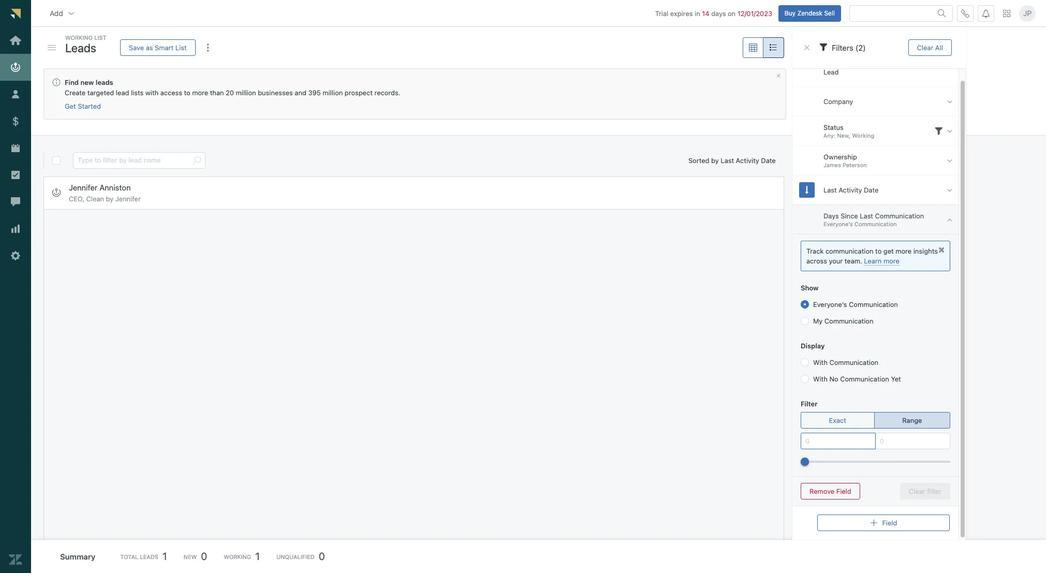 Task type: describe. For each thing, give the bounding box(es) containing it.
communication up 'my communication' at the bottom right of the page
[[849, 300, 898, 309]]

leads
[[96, 78, 113, 86]]

smart
[[155, 43, 174, 52]]

status any: new, working
[[824, 123, 875, 139]]

more inside the 'track communication to get more insights across your team.'
[[896, 247, 912, 255]]

buy zendesk sell button
[[779, 5, 841, 22]]

remove field button
[[801, 483, 860, 500]]

jp button
[[1020, 5, 1036, 22]]

0 for unqualified 0
[[319, 550, 325, 562]]

2 angle down image from the top
[[947, 127, 953, 135]]

trial expires in 14 days on 12/01/2023
[[655, 9, 773, 17]]

0 for new 0
[[201, 550, 207, 562]]

0 vertical spatial cancel image
[[803, 43, 811, 52]]

company
[[824, 97, 853, 105]]

expires
[[670, 9, 693, 17]]

communication up with no communication yet
[[830, 358, 879, 367]]

2 1 from the left
[[255, 550, 260, 562]]

395
[[308, 89, 321, 97]]

zendesk products image
[[1003, 10, 1011, 17]]

14
[[702, 9, 710, 17]]

communication up get
[[875, 212, 924, 220]]

2 0 field from the left
[[880, 433, 946, 449]]

anniston
[[100, 183, 131, 192]]

field button
[[817, 515, 950, 531]]

zendesk
[[798, 9, 823, 17]]

save as smart list button
[[120, 39, 196, 56]]

range button
[[874, 412, 951, 429]]

and
[[295, 89, 306, 97]]

add button
[[41, 3, 84, 24]]

1 angle down image from the top
[[947, 97, 953, 106]]

get
[[65, 102, 76, 110]]

everyone's communication
[[813, 300, 898, 309]]

filters
[[832, 43, 854, 52]]

clear
[[917, 43, 934, 52]]

records.
[[375, 89, 400, 97]]

since
[[841, 212, 858, 220]]

show
[[801, 284, 819, 292]]

create
[[65, 89, 86, 97]]

field inside button
[[882, 519, 897, 527]]

bell image
[[982, 9, 991, 17]]

to inside the 'track communication to get more insights across your team.'
[[876, 247, 882, 255]]

add
[[50, 9, 63, 17]]

in
[[695, 9, 700, 17]]

0 horizontal spatial jennifer
[[69, 183, 98, 192]]

last for by
[[721, 156, 734, 165]]

with no communication yet
[[813, 375, 901, 383]]

clean
[[86, 194, 104, 203]]

exact
[[829, 416, 846, 424]]

working for 1
[[224, 553, 251, 560]]

leads inside working list leads
[[65, 41, 96, 55]]

all
[[935, 43, 943, 52]]

lead
[[116, 89, 129, 97]]

buy
[[785, 9, 796, 17]]

working inside status any: new, working
[[852, 132, 875, 139]]

new 0
[[184, 550, 207, 562]]

unqualified
[[276, 553, 315, 560]]

20
[[226, 89, 234, 97]]

learn more
[[864, 257, 900, 265]]

angle up image
[[947, 215, 953, 224]]

my
[[813, 317, 823, 325]]

yet
[[891, 375, 901, 383]]

1 1 from the left
[[163, 550, 167, 562]]

leads inside total leads 1
[[140, 553, 158, 560]]

range
[[902, 416, 922, 424]]

jennifer anniston ceo, clean by jennifer
[[69, 183, 141, 203]]

sell
[[825, 9, 835, 17]]

last for since
[[860, 212, 873, 220]]

0 vertical spatial date
[[761, 156, 776, 165]]

0 vertical spatial by
[[712, 156, 719, 165]]

field inside "button"
[[837, 487, 852, 495]]

everyone's inside days since last communication everyone's communication
[[824, 221, 853, 227]]

ownership
[[824, 153, 857, 161]]

by inside jennifer anniston ceo, clean by jennifer
[[106, 194, 114, 203]]

with for with no communication yet
[[813, 375, 828, 383]]

businesses
[[258, 89, 293, 97]]

1 angle down image from the top
[[947, 156, 953, 165]]

info image
[[52, 78, 61, 86]]

any:
[[824, 132, 836, 139]]

handler image
[[48, 45, 56, 50]]

james
[[824, 162, 841, 168]]

0 horizontal spatial cancel image
[[776, 73, 782, 79]]

buy zendesk sell
[[785, 9, 835, 17]]

long arrow down image
[[805, 186, 809, 194]]

your
[[829, 257, 843, 265]]

targeted
[[87, 89, 114, 97]]

zendesk image
[[9, 553, 22, 567]]

remove image
[[938, 245, 945, 254]]

unqualified 0
[[276, 550, 325, 562]]

find new leads create targeted lead lists with access to more than 20 million businesses and 395 million prospect records.
[[65, 78, 400, 97]]

communication down 'everyone's communication'
[[825, 317, 874, 325]]

prospect
[[345, 89, 373, 97]]

more inside find new leads create targeted lead lists with access to more than 20 million businesses and 395 million prospect records.
[[192, 89, 208, 97]]

1 vertical spatial last
[[824, 186, 837, 194]]

filters (2)
[[832, 43, 866, 52]]

days
[[712, 9, 726, 17]]

started
[[78, 102, 101, 110]]

ownership james peterson
[[824, 153, 867, 168]]



Task type: locate. For each thing, give the bounding box(es) containing it.
1 vertical spatial jennifer
[[115, 194, 141, 203]]

to left get
[[876, 247, 882, 255]]

1 horizontal spatial jennifer
[[115, 194, 141, 203]]

0 horizontal spatial leads
[[65, 41, 96, 55]]

2 vertical spatial working
[[224, 553, 251, 560]]

million right 20
[[236, 89, 256, 97]]

than
[[210, 89, 224, 97]]

2 with from the top
[[813, 375, 828, 383]]

new
[[81, 78, 94, 86]]

0 horizontal spatial by
[[106, 194, 114, 203]]

0 horizontal spatial activity
[[736, 156, 759, 165]]

on
[[728, 9, 736, 17]]

last right 'sorted'
[[721, 156, 734, 165]]

lists
[[131, 89, 144, 97]]

last activity date
[[824, 186, 879, 194]]

my communication
[[813, 317, 874, 325]]

1 million from the left
[[236, 89, 256, 97]]

1 horizontal spatial working
[[224, 553, 251, 560]]

0 field
[[806, 433, 871, 449], [880, 433, 946, 449]]

by
[[712, 156, 719, 165], [106, 194, 114, 203]]

activity right 'sorted'
[[736, 156, 759, 165]]

list inside working list leads
[[94, 34, 106, 41]]

more down get
[[884, 257, 900, 265]]

0 vertical spatial everyone's
[[824, 221, 853, 227]]

calls image
[[962, 9, 970, 17]]

1 horizontal spatial last
[[824, 186, 837, 194]]

track
[[807, 247, 824, 255]]

jennifer up ceo,
[[69, 183, 98, 192]]

peterson
[[843, 162, 867, 168]]

1 horizontal spatial activity
[[839, 186, 862, 194]]

working inside working list leads
[[65, 34, 93, 41]]

last
[[721, 156, 734, 165], [824, 186, 837, 194], [860, 212, 873, 220]]

1 horizontal spatial 0
[[319, 550, 325, 562]]

last right since
[[860, 212, 873, 220]]

search image
[[193, 156, 201, 165]]

find
[[65, 78, 79, 86]]

communication
[[826, 247, 874, 255]]

summary
[[60, 552, 95, 561]]

sorted by last activity date
[[689, 156, 776, 165]]

as
[[146, 43, 153, 52]]

with for with communication
[[813, 358, 828, 367]]

1 vertical spatial working
[[852, 132, 875, 139]]

leads image
[[52, 189, 61, 197]]

communication down since
[[855, 221, 897, 227]]

ceo,
[[69, 194, 84, 203]]

0 horizontal spatial working
[[65, 34, 93, 41]]

0 horizontal spatial field
[[837, 487, 852, 495]]

chevron down image
[[67, 9, 75, 17]]

1 vertical spatial angle down image
[[947, 186, 953, 194]]

insights
[[914, 247, 938, 255]]

0 horizontal spatial last
[[721, 156, 734, 165]]

leads right total
[[140, 553, 158, 560]]

Type to filter by lead name field
[[78, 153, 188, 168]]

working right new,
[[852, 132, 875, 139]]

1 horizontal spatial million
[[323, 89, 343, 97]]

cancel image
[[803, 43, 811, 52], [776, 73, 782, 79]]

get started link
[[65, 102, 101, 111]]

1 vertical spatial angle down image
[[947, 127, 953, 135]]

list
[[94, 34, 106, 41], [175, 43, 187, 52]]

million
[[236, 89, 256, 97], [323, 89, 343, 97]]

to
[[184, 89, 190, 97], [876, 247, 882, 255]]

1 vertical spatial everyone's
[[813, 300, 847, 309]]

with left no
[[813, 375, 828, 383]]

0 vertical spatial more
[[192, 89, 208, 97]]

everyone's up 'my'
[[813, 300, 847, 309]]

1 vertical spatial leads
[[140, 553, 158, 560]]

2 horizontal spatial last
[[860, 212, 873, 220]]

1 vertical spatial activity
[[839, 186, 862, 194]]

0 horizontal spatial list
[[94, 34, 106, 41]]

0 field down exact button
[[806, 433, 871, 449]]

(2)
[[856, 43, 866, 52]]

more
[[192, 89, 208, 97], [896, 247, 912, 255], [884, 257, 900, 265]]

0 horizontal spatial date
[[761, 156, 776, 165]]

learn more link
[[864, 257, 900, 265]]

2 angle down image from the top
[[947, 186, 953, 194]]

add image
[[870, 519, 878, 527]]

by right 'sorted'
[[712, 156, 719, 165]]

everyone's down days
[[824, 221, 853, 227]]

filter fill image
[[935, 127, 943, 135]]

lead
[[824, 68, 839, 76]]

more left than
[[192, 89, 208, 97]]

with
[[813, 358, 828, 367], [813, 375, 828, 383]]

1 horizontal spatial field
[[882, 519, 897, 527]]

field right the "add" icon
[[882, 519, 897, 527]]

sorted
[[689, 156, 710, 165]]

angle down image
[[947, 156, 953, 165], [947, 186, 953, 194]]

1 horizontal spatial to
[[876, 247, 882, 255]]

1 with from the top
[[813, 358, 828, 367]]

learn
[[864, 257, 882, 265]]

0 vertical spatial leads
[[65, 41, 96, 55]]

last inside days since last communication everyone's communication
[[860, 212, 873, 220]]

working
[[65, 34, 93, 41], [852, 132, 875, 139], [224, 553, 251, 560]]

by down anniston on the left of the page
[[106, 194, 114, 203]]

to right access at the top
[[184, 89, 190, 97]]

get started
[[65, 102, 101, 110]]

1 0 field from the left
[[806, 433, 871, 449]]

total leads 1
[[120, 550, 167, 562]]

0 vertical spatial last
[[721, 156, 734, 165]]

new
[[184, 553, 197, 560]]

0 vertical spatial field
[[837, 487, 852, 495]]

1 horizontal spatial cancel image
[[803, 43, 811, 52]]

1 left unqualified
[[255, 550, 260, 562]]

12/01/2023
[[738, 9, 773, 17]]

activity down peterson
[[839, 186, 862, 194]]

angle down image
[[947, 97, 953, 106], [947, 127, 953, 135]]

get
[[884, 247, 894, 255]]

0 vertical spatial with
[[813, 358, 828, 367]]

working 1
[[224, 550, 260, 562]]

1 0 from the left
[[201, 550, 207, 562]]

working for leads
[[65, 34, 93, 41]]

working right new 0
[[224, 553, 251, 560]]

days
[[824, 212, 839, 220]]

0
[[201, 550, 207, 562], [319, 550, 325, 562]]

0 field down range button
[[880, 433, 946, 449]]

status
[[824, 123, 844, 132]]

1 horizontal spatial leads
[[140, 553, 158, 560]]

save as smart list
[[129, 43, 187, 52]]

1 vertical spatial to
[[876, 247, 882, 255]]

track communication to get more insights across your team.
[[807, 247, 938, 265]]

1 vertical spatial list
[[175, 43, 187, 52]]

activity
[[736, 156, 759, 165], [839, 186, 862, 194]]

new,
[[837, 132, 851, 139]]

with
[[145, 89, 159, 97]]

0 vertical spatial angle down image
[[947, 97, 953, 106]]

filter fill image
[[820, 43, 828, 51]]

0 vertical spatial working
[[65, 34, 93, 41]]

exact button
[[801, 412, 875, 429]]

clear all
[[917, 43, 943, 52]]

leads
[[65, 41, 96, 55], [140, 553, 158, 560]]

1 horizontal spatial 0 field
[[880, 433, 946, 449]]

2 0 from the left
[[319, 550, 325, 562]]

communication
[[875, 212, 924, 220], [855, 221, 897, 227], [849, 300, 898, 309], [825, 317, 874, 325], [830, 358, 879, 367], [840, 375, 889, 383]]

last right long arrow down image
[[824, 186, 837, 194]]

days since last communication everyone's communication
[[824, 212, 924, 227]]

no
[[830, 375, 838, 383]]

0 vertical spatial to
[[184, 89, 190, 97]]

with down the display
[[813, 358, 828, 367]]

total
[[120, 553, 138, 560]]

2 million from the left
[[323, 89, 343, 97]]

overflow vertical fill image
[[204, 43, 212, 52]]

communication down with communication
[[840, 375, 889, 383]]

0 horizontal spatial million
[[236, 89, 256, 97]]

working down chevron down icon at the top left of the page
[[65, 34, 93, 41]]

1 vertical spatial with
[[813, 375, 828, 383]]

1 horizontal spatial date
[[864, 186, 879, 194]]

more inside 'link'
[[884, 257, 900, 265]]

1 left "new" in the bottom of the page
[[163, 550, 167, 562]]

list right the "smart"
[[175, 43, 187, 52]]

jennifer anniston link
[[69, 183, 131, 192]]

1 horizontal spatial by
[[712, 156, 719, 165]]

0 horizontal spatial to
[[184, 89, 190, 97]]

1 horizontal spatial 1
[[255, 550, 260, 562]]

jennifer down anniston on the left of the page
[[115, 194, 141, 203]]

million right 395
[[323, 89, 343, 97]]

0 vertical spatial list
[[94, 34, 106, 41]]

0 horizontal spatial 0 field
[[806, 433, 871, 449]]

0 vertical spatial activity
[[736, 156, 759, 165]]

save
[[129, 43, 144, 52]]

0 vertical spatial angle down image
[[947, 156, 953, 165]]

2 vertical spatial last
[[860, 212, 873, 220]]

list inside button
[[175, 43, 187, 52]]

0 right "new" in the bottom of the page
[[201, 550, 207, 562]]

remove field
[[810, 487, 852, 495]]

date
[[761, 156, 776, 165], [864, 186, 879, 194]]

access
[[160, 89, 182, 97]]

trial
[[655, 9, 669, 17]]

1 vertical spatial more
[[896, 247, 912, 255]]

remove
[[810, 487, 835, 495]]

search image
[[938, 9, 947, 17]]

1 vertical spatial date
[[864, 186, 879, 194]]

display
[[801, 342, 825, 350]]

clear all button
[[908, 39, 952, 56]]

0 horizontal spatial 1
[[163, 550, 167, 562]]

2 vertical spatial more
[[884, 257, 900, 265]]

to inside find new leads create targeted lead lists with access to more than 20 million businesses and 395 million prospect records.
[[184, 89, 190, 97]]

jp
[[1024, 9, 1032, 18]]

working inside the 'working 1'
[[224, 553, 251, 560]]

with communication
[[813, 358, 879, 367]]

0 vertical spatial jennifer
[[69, 183, 98, 192]]

1 vertical spatial field
[[882, 519, 897, 527]]

list up 'leads'
[[94, 34, 106, 41]]

1 horizontal spatial list
[[175, 43, 187, 52]]

more right get
[[896, 247, 912, 255]]

2 horizontal spatial working
[[852, 132, 875, 139]]

0 horizontal spatial 0
[[201, 550, 207, 562]]

working list leads
[[65, 34, 106, 55]]

team.
[[845, 257, 862, 265]]

0 right unqualified
[[319, 550, 325, 562]]

1 vertical spatial by
[[106, 194, 114, 203]]

1 vertical spatial cancel image
[[776, 73, 782, 79]]

field right remove
[[837, 487, 852, 495]]

leads right handler icon
[[65, 41, 96, 55]]



Task type: vqa. For each thing, say whether or not it's contained in the screenshot.
the Activity to the bottom
yes



